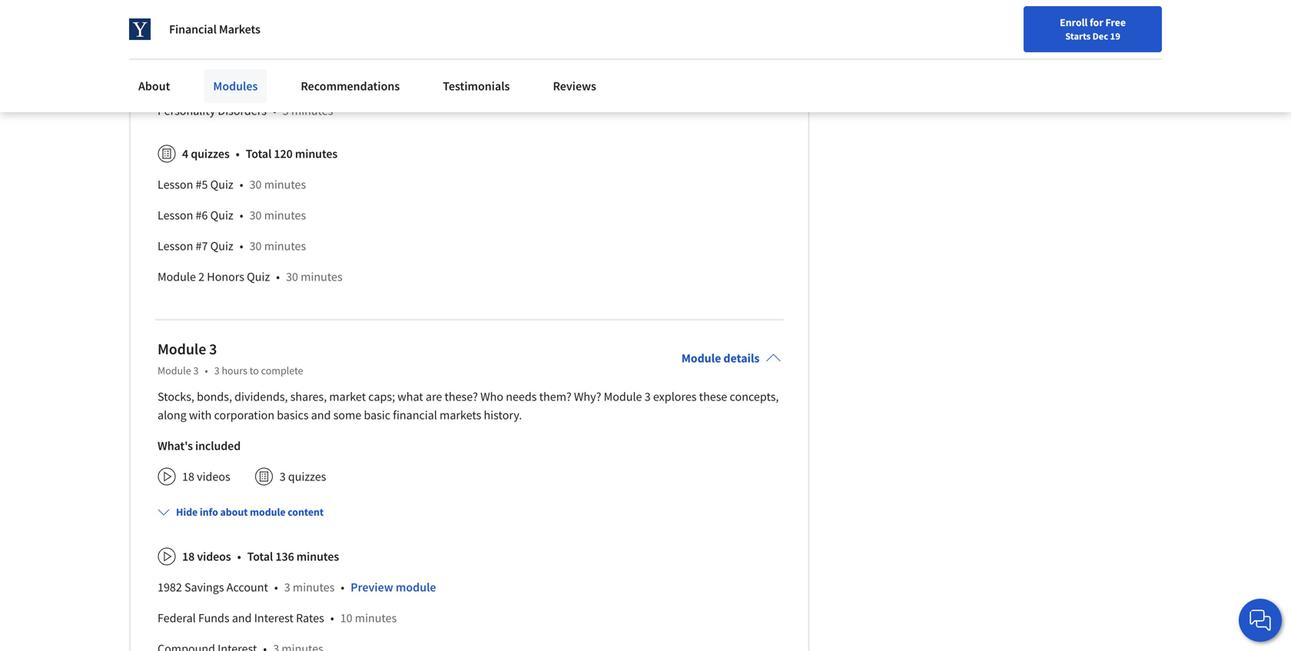 Task type: locate. For each thing, give the bounding box(es) containing it.
• right honors
[[276, 269, 280, 285]]

• up module 2 honors quiz • 30 minutes
[[240, 239, 243, 254]]

30 up lesson #6 quiz • 30 minutes
[[250, 177, 262, 192]]

module
[[250, 505, 286, 519], [396, 580, 436, 595]]

module right preview
[[396, 580, 436, 595]]

total
[[246, 146, 272, 162], [247, 549, 273, 564]]

lesson left #6
[[158, 208, 193, 223]]

videos down included
[[197, 469, 230, 485]]

what's included
[[158, 438, 241, 454]]

1982
[[158, 580, 182, 595]]

lesson #5 quiz • 30 minutes
[[158, 177, 306, 192]]

free
[[1106, 15, 1126, 29]]

18 videos inside "info about module content" element
[[182, 549, 231, 564]]

• up the account
[[237, 549, 241, 564]]

module details
[[682, 351, 760, 366]]

enroll for free starts dec 19
[[1060, 15, 1126, 42]]

None search field
[[219, 10, 588, 40]]

2 18 from the top
[[182, 549, 195, 564]]

bonds,
[[197, 389, 232, 405]]

federal funds and interest rates • 10 minutes
[[158, 611, 397, 626]]

1 horizontal spatial module
[[396, 580, 436, 595]]

videos inside "info about module content" element
[[197, 549, 231, 564]]

lesson for lesson #5 quiz
[[158, 177, 193, 192]]

1 videos from the top
[[197, 469, 230, 485]]

• left 10
[[330, 611, 334, 626]]

1 vertical spatial lesson
[[158, 208, 193, 223]]

0 vertical spatial 18
[[182, 469, 194, 485]]

5
[[283, 103, 289, 119]]

show notifications image
[[1084, 19, 1102, 38]]

total left 136
[[247, 549, 273, 564]]

magical thinking • 8 minutes
[[158, 72, 311, 88]]

3 inside "info about module content" element
[[284, 580, 290, 595]]

0 vertical spatial total
[[246, 146, 272, 162]]

module
[[158, 269, 196, 285], [158, 340, 206, 359], [682, 351, 721, 366], [158, 364, 191, 378], [604, 389, 642, 405]]

are
[[426, 389, 442, 405]]

basic
[[364, 408, 391, 423]]

and down the "shares,"
[[311, 408, 331, 423]]

30
[[250, 177, 262, 192], [250, 208, 262, 223], [250, 239, 262, 254], [286, 269, 298, 285]]

quizzes inside hide info about module content region
[[191, 146, 230, 162]]

19
[[1111, 30, 1121, 42]]

chat with us image
[[1249, 608, 1273, 633]]

1 vertical spatial module
[[396, 580, 436, 595]]

personality
[[158, 103, 215, 119]]

1 vertical spatial and
[[232, 611, 252, 626]]

logical fallacies • 9 minutes
[[158, 11, 307, 26]]

18
[[182, 469, 194, 485], [182, 549, 195, 564]]

• up bonds, at bottom left
[[205, 364, 208, 378]]

1 horizontal spatial and
[[311, 408, 331, 423]]

starts
[[1066, 30, 1091, 42]]

fallacies
[[197, 11, 241, 26]]

1 vertical spatial 18
[[182, 549, 195, 564]]

30 for lesson #5 quiz
[[250, 177, 262, 192]]

quiz right honors
[[247, 269, 270, 285]]

18 videos
[[182, 469, 230, 485], [182, 549, 231, 564]]

what
[[398, 389, 423, 405]]

quizzes
[[191, 146, 230, 162], [288, 469, 326, 485]]

0 vertical spatial videos
[[197, 469, 230, 485]]

18 videos down what's included
[[182, 469, 230, 485]]

2 lesson from the top
[[158, 208, 193, 223]]

videos up savings
[[197, 549, 231, 564]]

hide
[[176, 505, 198, 519]]

18 videos up savings
[[182, 549, 231, 564]]

1982 savings account • 3 minutes • preview module
[[158, 580, 436, 595]]

preview
[[351, 580, 393, 595]]

videos
[[197, 469, 230, 485], [197, 549, 231, 564]]

total left 120
[[246, 146, 272, 162]]

0 horizontal spatial module
[[250, 505, 286, 519]]

honors
[[207, 269, 244, 285]]

0 vertical spatial 18 videos
[[182, 469, 230, 485]]

rates
[[296, 611, 324, 626]]

corporation
[[214, 408, 275, 423]]

federal
[[158, 611, 196, 626]]

1 vertical spatial total
[[247, 549, 273, 564]]

2 videos from the top
[[197, 549, 231, 564]]

funds
[[198, 611, 230, 626]]

total inside hide info about module content region
[[246, 146, 272, 162]]

136
[[276, 549, 294, 564]]

120
[[274, 146, 293, 162]]

hide info about module content
[[176, 505, 324, 519]]

quizzes up content
[[288, 469, 326, 485]]

hide info about module content region
[[158, 0, 781, 298]]

reviews link
[[544, 69, 606, 103]]

these
[[699, 389, 728, 405]]

quizzes for 4 quizzes
[[191, 146, 230, 162]]

stocks,
[[158, 389, 194, 405]]

0 horizontal spatial and
[[232, 611, 252, 626]]

1 lesson from the top
[[158, 177, 193, 192]]

• down lesson #5 quiz • 30 minutes
[[240, 208, 243, 223]]

30 down lesson #5 quiz • 30 minutes
[[250, 208, 262, 223]]

1 horizontal spatial quizzes
[[288, 469, 326, 485]]

details
[[724, 351, 760, 366]]

shares,
[[290, 389, 327, 405]]

lesson for lesson #6 quiz
[[158, 208, 193, 223]]

2
[[198, 269, 205, 285]]

2 vertical spatial lesson
[[158, 239, 193, 254]]

lesson left #5
[[158, 177, 193, 192]]

recommendations link
[[292, 69, 409, 103]]

3
[[209, 340, 217, 359], [193, 364, 199, 378], [214, 364, 220, 378], [645, 389, 651, 405], [280, 469, 286, 485], [284, 580, 290, 595]]

9
[[257, 11, 263, 26]]

4
[[182, 146, 188, 162]]

dec
[[1093, 30, 1109, 42]]

30 up module 2 honors quiz • 30 minutes
[[250, 239, 262, 254]]

lesson #7 quiz • 30 minutes
[[158, 239, 306, 254]]

• up lesson #5 quiz • 30 minutes
[[236, 146, 240, 162]]

module inside region
[[158, 269, 196, 285]]

0 vertical spatial lesson
[[158, 177, 193, 192]]

and right funds
[[232, 611, 252, 626]]

markets
[[440, 408, 482, 423]]

and inside stocks, bonds, dividends, shares, market caps; what are these? who needs them? why? module 3 explores these concepts, along with corporation basics and some basic financial markets history.
[[311, 408, 331, 423]]

account
[[227, 580, 268, 595]]

• left 9
[[247, 11, 251, 26]]

personality disorders • 5 minutes
[[158, 103, 333, 119]]

info about module content element
[[151, 492, 781, 651]]

lesson
[[158, 177, 193, 192], [158, 208, 193, 223], [158, 239, 193, 254]]

0 horizontal spatial quizzes
[[191, 146, 230, 162]]

about link
[[129, 69, 179, 103]]

quiz right #5
[[210, 177, 234, 192]]

• total 136 minutes
[[237, 549, 339, 564]]

info
[[200, 505, 218, 519]]

1 vertical spatial quizzes
[[288, 469, 326, 485]]

30 right honors
[[286, 269, 298, 285]]

1 vertical spatial 18 videos
[[182, 549, 231, 564]]

2 18 videos from the top
[[182, 549, 231, 564]]

lesson left #7
[[158, 239, 193, 254]]

3 lesson from the top
[[158, 239, 193, 254]]

recommendations
[[301, 78, 400, 94]]

1 vertical spatial videos
[[197, 549, 231, 564]]

0 vertical spatial and
[[311, 408, 331, 423]]

18 up savings
[[182, 549, 195, 564]]

total inside "info about module content" element
[[247, 549, 273, 564]]

why?
[[574, 389, 602, 405]]

quizzes right 4
[[191, 146, 230, 162]]

yale university image
[[129, 18, 151, 40]]

0 vertical spatial quizzes
[[191, 146, 230, 162]]

0 vertical spatial module
[[250, 505, 286, 519]]

#5
[[196, 177, 208, 192]]

markets
[[219, 22, 260, 37]]

quiz right #7
[[210, 239, 234, 254]]

•
[[247, 11, 251, 26], [250, 72, 254, 88], [273, 103, 277, 119], [236, 146, 240, 162], [240, 177, 243, 192], [240, 208, 243, 223], [240, 239, 243, 254], [276, 269, 280, 285], [205, 364, 208, 378], [237, 549, 241, 564], [274, 580, 278, 595], [341, 580, 345, 595], [330, 611, 334, 626]]

18 down what's included
[[182, 469, 194, 485]]

module right about
[[250, 505, 286, 519]]

quiz right #6
[[210, 208, 234, 223]]



Task type: vqa. For each thing, say whether or not it's contained in the screenshot.


Task type: describe. For each thing, give the bounding box(es) containing it.
modules link
[[204, 69, 267, 103]]

#6
[[196, 208, 208, 223]]

stocks, bonds, dividends, shares, market caps; what are these? who needs them? why? module 3 explores these concepts, along with corporation basics and some basic financial markets history.
[[158, 389, 779, 423]]

to
[[250, 364, 259, 378]]

logical
[[158, 11, 194, 26]]

enroll
[[1060, 15, 1088, 29]]

• right the account
[[274, 580, 278, 595]]

english
[[997, 17, 1034, 33]]

module for details
[[682, 351, 721, 366]]

english button
[[969, 0, 1062, 50]]

savings
[[185, 580, 224, 595]]

quiz for lesson #6 quiz
[[210, 208, 234, 223]]

concepts,
[[730, 389, 779, 405]]

them?
[[539, 389, 572, 405]]

module inside dropdown button
[[250, 505, 286, 519]]

history.
[[484, 408, 522, 423]]

included
[[195, 438, 241, 454]]

10
[[340, 611, 353, 626]]

financial
[[393, 408, 437, 423]]

• left 8
[[250, 72, 254, 88]]

3 quizzes
[[280, 469, 326, 485]]

explores
[[653, 389, 697, 405]]

reviews
[[553, 78, 597, 94]]

#7
[[196, 239, 208, 254]]

module inside stocks, bonds, dividends, shares, market caps; what are these? who needs them? why? module 3 explores these concepts, along with corporation basics and some basic financial markets history.
[[604, 389, 642, 405]]

testimonials
[[443, 78, 510, 94]]

total for total 136 minutes
[[247, 549, 273, 564]]

about
[[138, 78, 170, 94]]

quizzes for 3 quizzes
[[288, 469, 326, 485]]

preview module link
[[351, 580, 436, 595]]

3 inside stocks, bonds, dividends, shares, market caps; what are these? who needs them? why? module 3 explores these concepts, along with corporation basics and some basic financial markets history.
[[645, 389, 651, 405]]

• up lesson #6 quiz • 30 minutes
[[240, 177, 243, 192]]

and inside "info about module content" element
[[232, 611, 252, 626]]

modules
[[213, 78, 258, 94]]

these?
[[445, 389, 478, 405]]

some
[[333, 408, 362, 423]]

4 quizzes
[[182, 146, 230, 162]]

financial
[[169, 22, 217, 37]]

8
[[260, 72, 267, 88]]

• left "5"
[[273, 103, 277, 119]]

interest
[[254, 611, 294, 626]]

hours
[[222, 364, 248, 378]]

1 18 from the top
[[182, 469, 194, 485]]

• left preview
[[341, 580, 345, 595]]

lesson for lesson #7 quiz
[[158, 239, 193, 254]]

• total 120 minutes
[[236, 146, 338, 162]]

quiz for lesson #7 quiz
[[210, 239, 234, 254]]

module 3 module 3 • 3 hours to complete
[[158, 340, 303, 378]]

testimonials link
[[434, 69, 519, 103]]

caps;
[[368, 389, 395, 405]]

thinking
[[199, 72, 244, 88]]

hide info about module content button
[[151, 498, 330, 526]]

module for 3
[[158, 340, 206, 359]]

1 18 videos from the top
[[182, 469, 230, 485]]

for
[[1090, 15, 1104, 29]]

basics
[[277, 408, 309, 423]]

• inside module 3 module 3 • 3 hours to complete
[[205, 364, 208, 378]]

30 for lesson #7 quiz
[[250, 239, 262, 254]]

disorders
[[218, 103, 267, 119]]

market
[[329, 389, 366, 405]]

who
[[481, 389, 504, 405]]

30 for lesson #6 quiz
[[250, 208, 262, 223]]

quiz for lesson #5 quiz
[[210, 177, 234, 192]]

18 inside "info about module content" element
[[182, 549, 195, 564]]

what's
[[158, 438, 193, 454]]

magical
[[158, 72, 197, 88]]

needs
[[506, 389, 537, 405]]

dividends,
[[235, 389, 288, 405]]

with
[[189, 408, 212, 423]]

along
[[158, 408, 187, 423]]

lesson #6 quiz • 30 minutes
[[158, 208, 306, 223]]

module for 2
[[158, 269, 196, 285]]

complete
[[261, 364, 303, 378]]

about
[[220, 505, 248, 519]]

financial markets
[[169, 22, 260, 37]]

total for total 120 minutes
[[246, 146, 272, 162]]

content
[[288, 505, 324, 519]]



